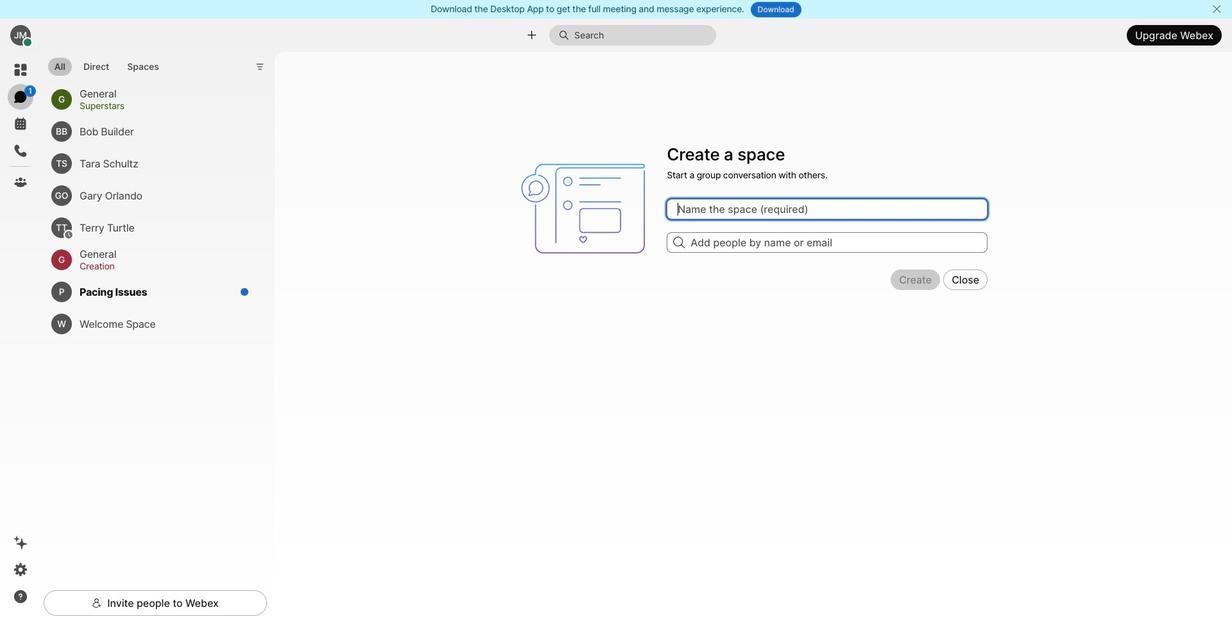 Task type: vqa. For each thing, say whether or not it's contained in the screenshot.
Creation element
yes



Task type: describe. For each thing, give the bounding box(es) containing it.
new messages image
[[240, 287, 249, 296]]

Add people by name or email text field
[[667, 233, 988, 253]]

superstars element
[[80, 99, 241, 113]]

welcome space list item
[[46, 308, 257, 340]]

bob builder list item
[[46, 115, 257, 147]]

cancel_16 image
[[1213, 4, 1223, 14]]

2 general list item from the top
[[46, 244, 257, 276]]

1 general list item from the top
[[46, 83, 257, 115]]

pacing issues, new messages list item
[[46, 276, 257, 308]]



Task type: locate. For each thing, give the bounding box(es) containing it.
tab list
[[45, 50, 169, 80]]

create a space image
[[516, 141, 660, 277]]

general list item
[[46, 83, 257, 115], [46, 244, 257, 276]]

creation element
[[80, 259, 241, 273]]

Name the space (required) text field
[[667, 199, 988, 220]]

navigation
[[0, 52, 41, 622]]

search_18 image
[[674, 237, 685, 249]]

gary orlando list item
[[46, 180, 257, 212]]

webex tab list
[[8, 57, 36, 195]]

terry turtle list item
[[46, 212, 257, 244]]

0 vertical spatial general list item
[[46, 83, 257, 115]]

1 vertical spatial general list item
[[46, 244, 257, 276]]

tara schultz list item
[[46, 147, 257, 180]]



